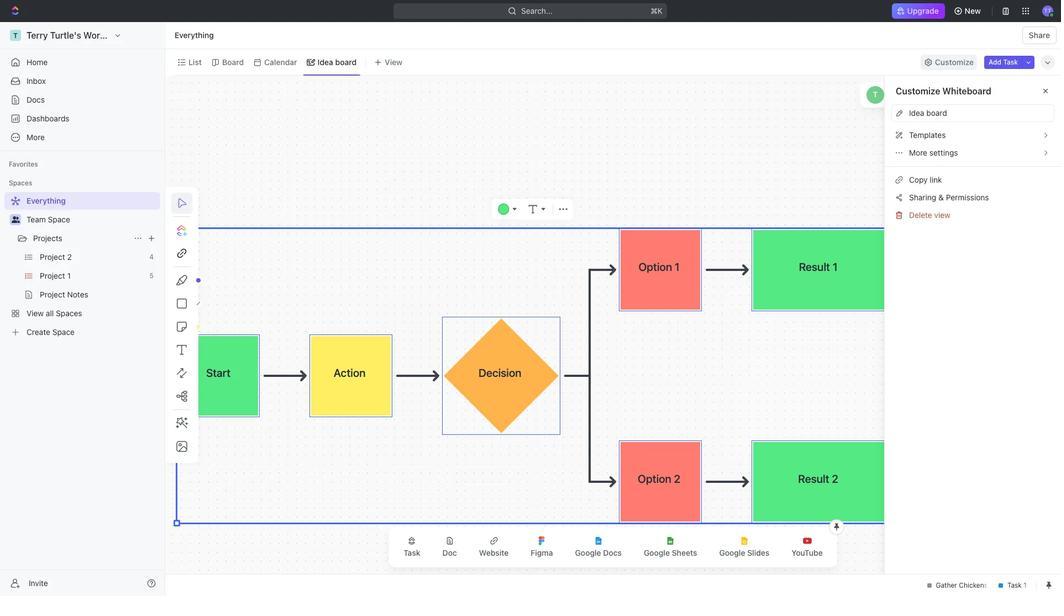Task type: describe. For each thing, give the bounding box(es) containing it.
add
[[989, 58, 1001, 66]]

user group image
[[11, 217, 20, 223]]

inbox link
[[4, 72, 160, 90]]

project notes link
[[40, 286, 158, 304]]

team space link
[[27, 211, 158, 229]]

google slides
[[719, 549, 769, 558]]

docs inside "button"
[[603, 549, 622, 558]]

space for create space
[[52, 328, 75, 337]]

upgrade link
[[892, 3, 945, 19]]

1 horizontal spatial board
[[926, 108, 947, 118]]

list link
[[186, 54, 202, 70]]

idea board link
[[315, 54, 357, 70]]

terry
[[27, 30, 48, 40]]

google sheets button
[[635, 531, 706, 565]]

0 vertical spatial idea board
[[318, 57, 357, 67]]

t inside 'sidebar' navigation
[[13, 31, 18, 40]]

dashboards link
[[4, 110, 160, 128]]

project for project 1
[[40, 271, 65, 281]]

google docs
[[575, 549, 622, 558]]

customize button
[[921, 54, 977, 70]]

share button
[[1022, 27, 1057, 44]]

terry turtle's workspace, , element
[[10, 30, 21, 41]]

google for google docs
[[575, 549, 601, 558]]

invite
[[29, 579, 48, 588]]

customize whiteboard
[[896, 86, 991, 96]]

view all spaces
[[27, 309, 82, 318]]

project 1
[[40, 271, 71, 281]]

google sheets
[[644, 549, 697, 558]]

templates button
[[891, 127, 1054, 144]]

tt
[[1044, 7, 1051, 14]]

board
[[222, 57, 244, 67]]

add task
[[989, 58, 1018, 66]]

delete view
[[909, 211, 950, 220]]

task button
[[395, 531, 429, 565]]

youtube
[[792, 549, 823, 558]]

&
[[938, 193, 944, 202]]

0 vertical spatial spaces
[[9, 179, 32, 187]]

more button
[[4, 129, 160, 146]]

everything inside 'sidebar' navigation
[[27, 196, 66, 206]]

100%
[[954, 90, 974, 99]]

tt button
[[1039, 2, 1057, 20]]

google slides button
[[710, 531, 778, 565]]

calendar link
[[262, 54, 297, 70]]

favorites button
[[4, 158, 42, 171]]

project 2
[[40, 253, 72, 262]]

website
[[479, 549, 509, 558]]

⌘k
[[651, 6, 663, 15]]

0 horizontal spatial idea
[[318, 57, 333, 67]]

calendar
[[264, 57, 297, 67]]

website button
[[470, 531, 517, 565]]

home link
[[4, 54, 160, 71]]

view all spaces link
[[4, 305, 158, 323]]

google docs button
[[566, 531, 631, 565]]

1
[[67, 271, 71, 281]]

doc button
[[434, 531, 466, 565]]

doc
[[442, 549, 457, 558]]

projects
[[33, 234, 62, 243]]

delete
[[909, 211, 932, 220]]

2
[[67, 253, 72, 262]]

view button
[[370, 54, 406, 70]]

sharing & permissions button
[[891, 189, 1054, 207]]

view for view
[[385, 57, 402, 67]]

templates button
[[885, 127, 1061, 144]]

project 2 link
[[40, 249, 145, 266]]

view button
[[370, 49, 406, 75]]

copy
[[909, 175, 928, 185]]

create space
[[27, 328, 75, 337]]

more settings button
[[891, 144, 1054, 162]]

all
[[46, 309, 54, 318]]

sharing
[[909, 193, 936, 202]]

team space
[[27, 215, 70, 224]]

customize for customize
[[935, 57, 974, 67]]

dashboards
[[27, 114, 69, 123]]

0 vertical spatial everything
[[175, 30, 214, 40]]

docs link
[[4, 91, 160, 109]]

100% button
[[952, 88, 976, 102]]

figma button
[[522, 531, 562, 565]]

sheets
[[672, 549, 697, 558]]

settings
[[929, 148, 958, 157]]

4
[[149, 253, 154, 261]]

figma
[[531, 549, 553, 558]]

share
[[1029, 30, 1050, 40]]

project for project notes
[[40, 290, 65, 300]]

0 vertical spatial everything link
[[172, 29, 217, 42]]

new button
[[949, 2, 988, 20]]



Task type: locate. For each thing, give the bounding box(es) containing it.
google inside google docs "button"
[[575, 549, 601, 558]]

3 google from the left
[[719, 549, 745, 558]]

inbox
[[27, 76, 46, 86]]

1 vertical spatial idea board
[[909, 108, 947, 118]]

1 vertical spatial task
[[404, 549, 420, 558]]

delete view button
[[891, 207, 1054, 224]]

space down view all spaces
[[52, 328, 75, 337]]

idea board up the templates
[[909, 108, 947, 118]]

more inside more dropdown button
[[27, 133, 45, 142]]

project left 2
[[40, 253, 65, 262]]

0 horizontal spatial more
[[27, 133, 45, 142]]

view inside view button
[[385, 57, 402, 67]]

0 horizontal spatial view
[[27, 309, 44, 318]]

t
[[13, 31, 18, 40], [873, 90, 878, 99]]

3 project from the top
[[40, 290, 65, 300]]

0 horizontal spatial t
[[13, 31, 18, 40]]

2 horizontal spatial google
[[719, 549, 745, 558]]

board link
[[220, 54, 244, 70]]

1 vertical spatial everything
[[27, 196, 66, 206]]

permissions
[[946, 193, 989, 202]]

more settings
[[909, 148, 958, 157]]

add task button
[[984, 56, 1022, 69]]

search...
[[521, 6, 553, 15]]

1 horizontal spatial more
[[909, 148, 927, 157]]

space up projects
[[48, 215, 70, 224]]

task inside button
[[1003, 58, 1018, 66]]

customize for customize whiteboard
[[896, 86, 940, 96]]

everything up list
[[175, 30, 214, 40]]

project notes
[[40, 290, 88, 300]]

1 vertical spatial everything link
[[4, 192, 158, 210]]

terry turtle's workspace
[[27, 30, 129, 40]]

youtube button
[[783, 531, 832, 565]]

0 horizontal spatial board
[[335, 57, 357, 67]]

0 horizontal spatial everything
[[27, 196, 66, 206]]

1 horizontal spatial everything
[[175, 30, 214, 40]]

workspace
[[83, 30, 129, 40]]

notes
[[67, 290, 88, 300]]

idea right calendar
[[318, 57, 333, 67]]

idea
[[318, 57, 333, 67], [909, 108, 924, 118]]

1 horizontal spatial google
[[644, 549, 670, 558]]

1 horizontal spatial everything link
[[172, 29, 217, 42]]

google for google sheets
[[644, 549, 670, 558]]

everything link up list
[[172, 29, 217, 42]]

task right add
[[1003, 58, 1018, 66]]

project inside 'link'
[[40, 271, 65, 281]]

1 horizontal spatial idea board
[[909, 108, 947, 118]]

1 horizontal spatial task
[[1003, 58, 1018, 66]]

templates
[[909, 130, 946, 140]]

0 horizontal spatial everything link
[[4, 192, 158, 210]]

everything link
[[172, 29, 217, 42], [4, 192, 158, 210]]

google right figma
[[575, 549, 601, 558]]

spaces
[[9, 179, 32, 187], [56, 309, 82, 318]]

view inside view all spaces link
[[27, 309, 44, 318]]

1 horizontal spatial docs
[[603, 549, 622, 558]]

0 vertical spatial more
[[27, 133, 45, 142]]

project for project 2
[[40, 253, 65, 262]]

2 project from the top
[[40, 271, 65, 281]]

tree containing everything
[[4, 192, 160, 342]]

project 1 link
[[40, 267, 145, 285]]

google left "sheets"
[[644, 549, 670, 558]]

2 google from the left
[[644, 549, 670, 558]]

google left slides
[[719, 549, 745, 558]]

copy link
[[909, 175, 942, 185]]

1 vertical spatial idea
[[909, 108, 924, 118]]

new
[[965, 6, 981, 15]]

list
[[188, 57, 202, 67]]

home
[[27, 57, 48, 67]]

board
[[335, 57, 357, 67], [926, 108, 947, 118]]

5
[[150, 272, 154, 280]]

1 google from the left
[[575, 549, 601, 558]]

0 horizontal spatial idea board
[[318, 57, 357, 67]]

sidebar navigation
[[0, 22, 167, 597]]

everything up "team space"
[[27, 196, 66, 206]]

more for more settings
[[909, 148, 927, 157]]

0 vertical spatial space
[[48, 215, 70, 224]]

1 vertical spatial board
[[926, 108, 947, 118]]

google inside google sheets button
[[644, 549, 670, 558]]

idea board
[[318, 57, 357, 67], [909, 108, 947, 118]]

everything
[[175, 30, 214, 40], [27, 196, 66, 206]]

more inside more settings button
[[909, 148, 927, 157]]

1 horizontal spatial idea
[[909, 108, 924, 118]]

more for more
[[27, 133, 45, 142]]

task left doc
[[404, 549, 420, 558]]

customize
[[935, 57, 974, 67], [896, 86, 940, 96]]

1 vertical spatial more
[[909, 148, 927, 157]]

2 vertical spatial project
[[40, 290, 65, 300]]

view
[[934, 211, 950, 220]]

google
[[575, 549, 601, 558], [644, 549, 670, 558], [719, 549, 745, 558]]

project up view all spaces
[[40, 290, 65, 300]]

slides
[[747, 549, 769, 558]]

turtle's
[[50, 30, 81, 40]]

task inside button
[[404, 549, 420, 558]]

projects link
[[33, 230, 129, 248]]

1 vertical spatial docs
[[603, 549, 622, 558]]

board down customize whiteboard on the top right of the page
[[926, 108, 947, 118]]

create space link
[[4, 324, 158, 342]]

more down dashboards
[[27, 133, 45, 142]]

space for team space
[[48, 215, 70, 224]]

0 vertical spatial view
[[385, 57, 402, 67]]

google for google slides
[[719, 549, 745, 558]]

favorites
[[9, 160, 38, 169]]

view for view all spaces
[[27, 309, 44, 318]]

0 vertical spatial project
[[40, 253, 65, 262]]

0 vertical spatial board
[[335, 57, 357, 67]]

spaces down favorites button
[[9, 179, 32, 187]]

0 horizontal spatial google
[[575, 549, 601, 558]]

team
[[27, 215, 46, 224]]

1 project from the top
[[40, 253, 65, 262]]

tree
[[4, 192, 160, 342]]

idea board left view dropdown button
[[318, 57, 357, 67]]

1 vertical spatial customize
[[896, 86, 940, 96]]

1 vertical spatial space
[[52, 328, 75, 337]]

board left view dropdown button
[[335, 57, 357, 67]]

project
[[40, 253, 65, 262], [40, 271, 65, 281], [40, 290, 65, 300]]

0 vertical spatial docs
[[27, 95, 45, 104]]

everything link up team space link
[[4, 192, 158, 210]]

customize up customize whiteboard on the top right of the page
[[935, 57, 974, 67]]

0 vertical spatial customize
[[935, 57, 974, 67]]

project left "1"
[[40, 271, 65, 281]]

docs
[[27, 95, 45, 104], [603, 549, 622, 558]]

customize inside button
[[935, 57, 974, 67]]

1 horizontal spatial view
[[385, 57, 402, 67]]

spaces right all
[[56, 309, 82, 318]]

0 horizontal spatial spaces
[[9, 179, 32, 187]]

task
[[1003, 58, 1018, 66], [404, 549, 420, 558]]

1 vertical spatial view
[[27, 309, 44, 318]]

1 horizontal spatial t
[[873, 90, 878, 99]]

customize down customize button
[[896, 86, 940, 96]]

tree inside 'sidebar' navigation
[[4, 192, 160, 342]]

sharing & permissions
[[909, 193, 989, 202]]

whiteboard
[[942, 86, 991, 96]]

0 horizontal spatial task
[[404, 549, 420, 558]]

view
[[385, 57, 402, 67], [27, 309, 44, 318]]

0 vertical spatial t
[[13, 31, 18, 40]]

0 horizontal spatial docs
[[27, 95, 45, 104]]

1 vertical spatial t
[[873, 90, 878, 99]]

copy link button
[[891, 171, 1054, 189]]

link
[[930, 175, 942, 185]]

idea up the templates
[[909, 108, 924, 118]]

1 vertical spatial project
[[40, 271, 65, 281]]

upgrade
[[908, 6, 939, 15]]

0 vertical spatial idea
[[318, 57, 333, 67]]

0 vertical spatial task
[[1003, 58, 1018, 66]]

space
[[48, 215, 70, 224], [52, 328, 75, 337]]

create
[[27, 328, 50, 337]]

docs inside 'sidebar' navigation
[[27, 95, 45, 104]]

1 vertical spatial spaces
[[56, 309, 82, 318]]

1 horizontal spatial spaces
[[56, 309, 82, 318]]

more down the templates
[[909, 148, 927, 157]]

google inside "google slides" button
[[719, 549, 745, 558]]



Task type: vqa. For each thing, say whether or not it's contained in the screenshot.
the board inside the Idea board "LINK"
yes



